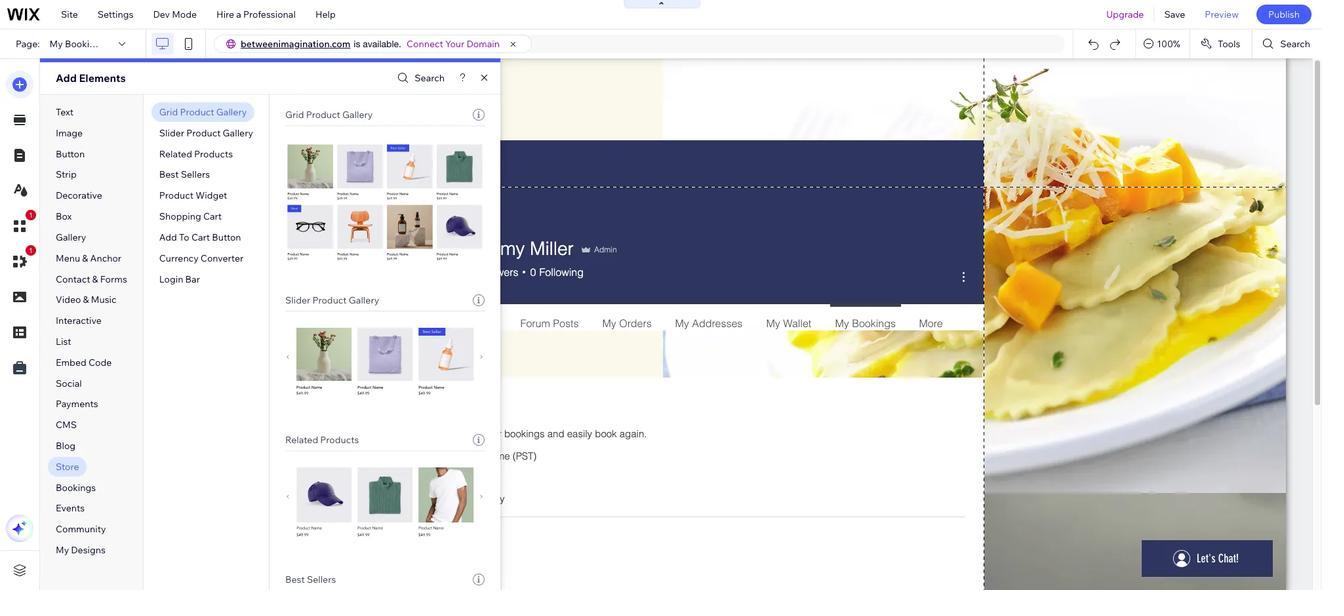 Task type: describe. For each thing, give the bounding box(es) containing it.
video
[[56, 294, 81, 306]]

login
[[159, 273, 183, 285]]

currency converter
[[159, 252, 243, 264]]

0 horizontal spatial related
[[159, 148, 192, 160]]

0 vertical spatial slider
[[159, 127, 184, 139]]

add elements
[[56, 71, 126, 85]]

community
[[56, 523, 106, 535]]

upgrade
[[1106, 9, 1144, 20]]

available.
[[363, 39, 401, 49]]

0 horizontal spatial grid product gallery
[[159, 106, 247, 118]]

text
[[56, 106, 74, 118]]

& for menu
[[82, 252, 88, 264]]

login bar
[[159, 273, 200, 285]]

0 horizontal spatial search button
[[394, 69, 445, 88]]

1 vertical spatial search
[[415, 72, 445, 84]]

blog
[[56, 440, 76, 452]]

0 horizontal spatial slider product gallery
[[159, 127, 253, 139]]

to
[[179, 231, 189, 243]]

social
[[56, 377, 82, 389]]

widget
[[196, 190, 227, 201]]

my designs
[[56, 544, 106, 556]]

shopping cart
[[159, 211, 222, 222]]

100% button
[[1136, 30, 1189, 58]]

publish button
[[1256, 5, 1312, 24]]

decorative
[[56, 190, 102, 201]]

1 1 button from the top
[[6, 210, 36, 240]]

0 vertical spatial bookings
[[65, 38, 105, 50]]

1 vertical spatial slider product gallery
[[285, 294, 379, 306]]

tools button
[[1190, 30, 1252, 58]]

list
[[56, 336, 71, 348]]

0 vertical spatial related products
[[159, 148, 233, 160]]

1 vertical spatial related products
[[285, 434, 359, 446]]

my bookings
[[50, 38, 105, 50]]

my for my bookings
[[50, 38, 63, 50]]

add to cart button
[[159, 231, 241, 243]]

hire a professional
[[216, 9, 296, 20]]

site
[[61, 9, 78, 20]]

dev mode
[[153, 9, 197, 20]]

betweenimagination.com
[[241, 38, 350, 50]]

a
[[236, 9, 241, 20]]

1 horizontal spatial grid
[[285, 109, 304, 121]]

1 vertical spatial cart
[[191, 231, 210, 243]]

image
[[56, 127, 83, 139]]

& for contact
[[92, 273, 98, 285]]

payments
[[56, 398, 98, 410]]

settings
[[98, 9, 133, 20]]

menu
[[56, 252, 80, 264]]

interactive
[[56, 315, 102, 327]]

0 vertical spatial cart
[[203, 211, 222, 222]]

mode
[[172, 9, 197, 20]]

0 vertical spatial sellers
[[181, 169, 210, 181]]

events
[[56, 503, 85, 514]]

shopping
[[159, 211, 201, 222]]

1 vertical spatial bookings
[[56, 482, 96, 494]]

store
[[56, 461, 79, 473]]

1 vertical spatial products
[[320, 434, 359, 446]]

1 horizontal spatial search button
[[1253, 30, 1322, 58]]

is available. connect your domain
[[354, 38, 500, 50]]

0 vertical spatial products
[[194, 148, 233, 160]]

dev
[[153, 9, 170, 20]]

save button
[[1154, 0, 1195, 29]]

elements
[[79, 71, 126, 85]]

1 horizontal spatial button
[[212, 231, 241, 243]]



Task type: locate. For each thing, give the bounding box(es) containing it.
1 vertical spatial slider
[[285, 294, 310, 306]]

0 horizontal spatial add
[[56, 71, 77, 85]]

products
[[194, 148, 233, 160], [320, 434, 359, 446]]

best sellers
[[159, 169, 210, 181], [285, 574, 336, 586]]

is
[[354, 39, 360, 49]]

& for video
[[83, 294, 89, 306]]

bookings
[[65, 38, 105, 50], [56, 482, 96, 494]]

slider
[[159, 127, 184, 139], [285, 294, 310, 306]]

0 horizontal spatial related products
[[159, 148, 233, 160]]

1 horizontal spatial related products
[[285, 434, 359, 446]]

& right menu
[[82, 252, 88, 264]]

1 vertical spatial button
[[212, 231, 241, 243]]

strip
[[56, 169, 77, 181]]

0 vertical spatial &
[[82, 252, 88, 264]]

search button down connect
[[394, 69, 445, 88]]

1 horizontal spatial grid product gallery
[[285, 109, 373, 121]]

embed
[[56, 357, 86, 368]]

help
[[315, 9, 336, 20]]

cms
[[56, 419, 77, 431]]

video & music
[[56, 294, 116, 306]]

menu & anchor
[[56, 252, 121, 264]]

hire
[[216, 9, 234, 20]]

& left forms
[[92, 273, 98, 285]]

0 horizontal spatial button
[[56, 148, 85, 160]]

box
[[56, 211, 72, 222]]

1 button left menu
[[6, 245, 36, 275]]

search
[[1280, 38, 1310, 50], [415, 72, 445, 84]]

music
[[91, 294, 116, 306]]

button up converter on the top left of the page
[[212, 231, 241, 243]]

preview
[[1205, 9, 1239, 20]]

0 vertical spatial my
[[50, 38, 63, 50]]

1 left box on the top left of the page
[[29, 211, 33, 219]]

related products
[[159, 148, 233, 160], [285, 434, 359, 446]]

& right video
[[83, 294, 89, 306]]

1 vertical spatial search button
[[394, 69, 445, 88]]

1 vertical spatial add
[[159, 231, 177, 243]]

1 vertical spatial best
[[285, 574, 305, 586]]

best
[[159, 169, 179, 181], [285, 574, 305, 586]]

grid
[[159, 106, 178, 118], [285, 109, 304, 121]]

add for add to cart button
[[159, 231, 177, 243]]

0 vertical spatial slider product gallery
[[159, 127, 253, 139]]

product widget
[[159, 190, 227, 201]]

search down publish button
[[1280, 38, 1310, 50]]

0 horizontal spatial grid
[[159, 106, 178, 118]]

embed code
[[56, 357, 112, 368]]

search down is available. connect your domain
[[415, 72, 445, 84]]

tools
[[1218, 38, 1240, 50]]

1 1 from the top
[[29, 211, 33, 219]]

product
[[180, 106, 214, 118], [306, 109, 340, 121], [186, 127, 221, 139], [159, 190, 193, 201], [312, 294, 347, 306]]

1 horizontal spatial add
[[159, 231, 177, 243]]

connect
[[407, 38, 443, 50]]

0 horizontal spatial slider
[[159, 127, 184, 139]]

domain
[[467, 38, 500, 50]]

cart down widget
[[203, 211, 222, 222]]

0 horizontal spatial best sellers
[[159, 169, 210, 181]]

0 vertical spatial best sellers
[[159, 169, 210, 181]]

0 horizontal spatial products
[[194, 148, 233, 160]]

grid product gallery
[[159, 106, 247, 118], [285, 109, 373, 121]]

save
[[1164, 9, 1185, 20]]

converter
[[201, 252, 243, 264]]

0 vertical spatial 1
[[29, 211, 33, 219]]

gallery
[[216, 106, 247, 118], [342, 109, 373, 121], [223, 127, 253, 139], [56, 231, 86, 243], [349, 294, 379, 306]]

professional
[[243, 9, 296, 20]]

cart
[[203, 211, 222, 222], [191, 231, 210, 243]]

0 vertical spatial best
[[159, 169, 179, 181]]

slider product gallery
[[159, 127, 253, 139], [285, 294, 379, 306]]

sellers
[[181, 169, 210, 181], [307, 574, 336, 586]]

designs
[[71, 544, 106, 556]]

button down image
[[56, 148, 85, 160]]

code
[[88, 357, 112, 368]]

anchor
[[90, 252, 121, 264]]

1 vertical spatial related
[[285, 434, 318, 446]]

0 vertical spatial search
[[1280, 38, 1310, 50]]

related
[[159, 148, 192, 160], [285, 434, 318, 446]]

1 left menu
[[29, 247, 33, 254]]

bookings down the site
[[65, 38, 105, 50]]

1 button left box on the top left of the page
[[6, 210, 36, 240]]

2 1 from the top
[[29, 247, 33, 254]]

my down the site
[[50, 38, 63, 50]]

1
[[29, 211, 33, 219], [29, 247, 33, 254]]

2 1 button from the top
[[6, 245, 36, 275]]

add up text
[[56, 71, 77, 85]]

search button
[[1253, 30, 1322, 58], [394, 69, 445, 88]]

1 vertical spatial best sellers
[[285, 574, 336, 586]]

search button down publish
[[1253, 30, 1322, 58]]

contact
[[56, 273, 90, 285]]

1 vertical spatial sellers
[[307, 574, 336, 586]]

1 vertical spatial &
[[92, 273, 98, 285]]

1 horizontal spatial best sellers
[[285, 574, 336, 586]]

bookings up events
[[56, 482, 96, 494]]

preview button
[[1195, 0, 1249, 29]]

bar
[[185, 273, 200, 285]]

add for add elements
[[56, 71, 77, 85]]

1 horizontal spatial slider product gallery
[[285, 294, 379, 306]]

1 vertical spatial 1 button
[[6, 245, 36, 275]]

0 vertical spatial 1 button
[[6, 210, 36, 240]]

0 vertical spatial related
[[159, 148, 192, 160]]

100%
[[1157, 38, 1180, 50]]

0 vertical spatial button
[[56, 148, 85, 160]]

1 horizontal spatial search
[[1280, 38, 1310, 50]]

&
[[82, 252, 88, 264], [92, 273, 98, 285], [83, 294, 89, 306]]

0 horizontal spatial best
[[159, 169, 179, 181]]

your
[[445, 38, 464, 50]]

currency
[[159, 252, 198, 264]]

add left to
[[159, 231, 177, 243]]

1 horizontal spatial sellers
[[307, 574, 336, 586]]

my left the designs
[[56, 544, 69, 556]]

1 horizontal spatial products
[[320, 434, 359, 446]]

1 horizontal spatial best
[[285, 574, 305, 586]]

1 horizontal spatial related
[[285, 434, 318, 446]]

0 horizontal spatial search
[[415, 72, 445, 84]]

1 vertical spatial 1
[[29, 247, 33, 254]]

add
[[56, 71, 77, 85], [159, 231, 177, 243]]

1 vertical spatial my
[[56, 544, 69, 556]]

2 vertical spatial &
[[83, 294, 89, 306]]

my for my designs
[[56, 544, 69, 556]]

publish
[[1268, 9, 1300, 20]]

0 vertical spatial add
[[56, 71, 77, 85]]

1 button
[[6, 210, 36, 240], [6, 245, 36, 275]]

cart right to
[[191, 231, 210, 243]]

forms
[[100, 273, 127, 285]]

0 horizontal spatial sellers
[[181, 169, 210, 181]]

button
[[56, 148, 85, 160], [212, 231, 241, 243]]

0 vertical spatial search button
[[1253, 30, 1322, 58]]

contact & forms
[[56, 273, 127, 285]]

1 horizontal spatial slider
[[285, 294, 310, 306]]

my
[[50, 38, 63, 50], [56, 544, 69, 556]]



Task type: vqa. For each thing, say whether or not it's contained in the screenshot.
App to the bottom
no



